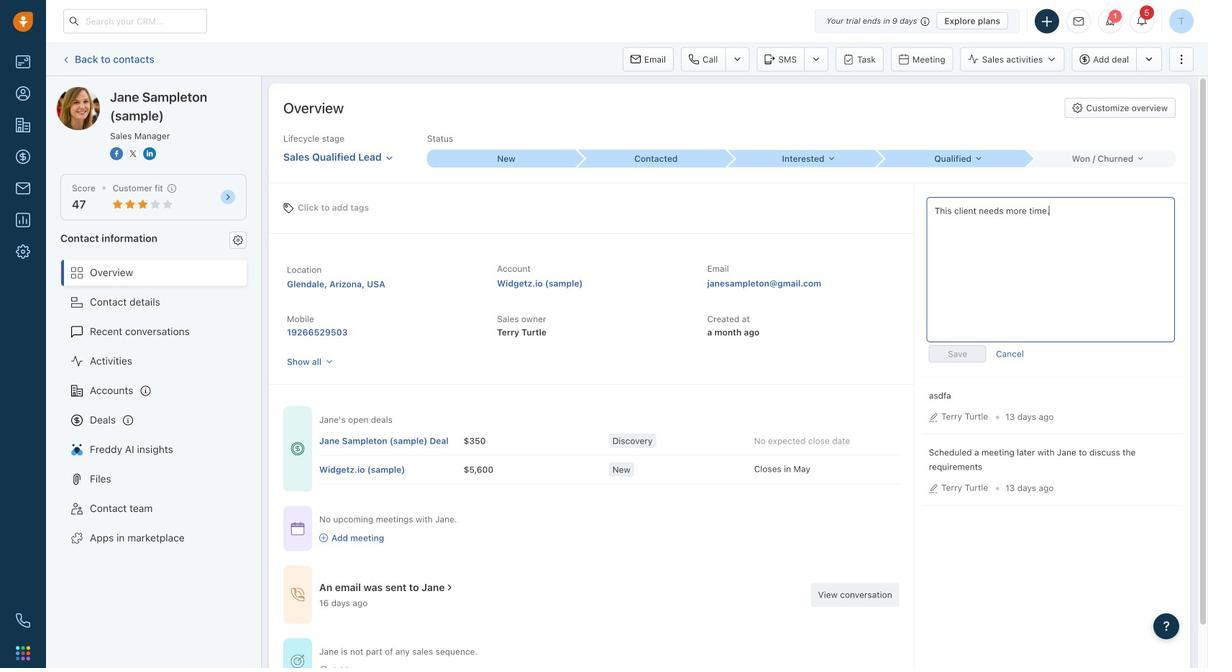 Task type: vqa. For each thing, say whether or not it's contained in the screenshot.
Start typing the details about the task… text box
no



Task type: describe. For each thing, give the bounding box(es) containing it.
phone element
[[9, 606, 37, 635]]

cell for first row from the bottom of the page
[[319, 455, 464, 484]]

freshworks switcher image
[[16, 646, 30, 660]]

send email image
[[1074, 17, 1084, 26]]

1 row from the top
[[319, 427, 899, 455]]

cell for 2nd row from the bottom of the page
[[319, 427, 464, 455]]

mng settings image
[[233, 235, 243, 245]]



Task type: locate. For each thing, give the bounding box(es) containing it.
1 container_wx8msf4aqz5i3rn1 image from the top
[[319, 534, 328, 542]]

container_wx8msf4aqz5i3rn1 image
[[291, 442, 305, 456], [291, 521, 305, 536], [445, 583, 455, 593], [291, 588, 305, 602], [291, 654, 305, 668]]

0 vertical spatial cell
[[319, 427, 464, 455]]

2 container_wx8msf4aqz5i3rn1 image from the top
[[319, 666, 328, 668]]

1 vertical spatial cell
[[319, 455, 464, 484]]

cell
[[319, 427, 464, 455], [319, 455, 464, 484]]

row group
[[319, 427, 899, 484]]

1 cell from the top
[[319, 427, 464, 455]]

0 vertical spatial container_wx8msf4aqz5i3rn1 image
[[319, 534, 328, 542]]

1 vertical spatial container_wx8msf4aqz5i3rn1 image
[[319, 666, 328, 668]]

container_wx8msf4aqz5i3rn1 image
[[319, 534, 328, 542], [319, 666, 328, 668]]

2 row from the top
[[319, 455, 899, 484]]

2 cell from the top
[[319, 455, 464, 484]]

row
[[319, 427, 899, 455], [319, 455, 899, 484]]

Search your CRM... text field
[[63, 9, 207, 33]]

phone image
[[16, 613, 30, 628]]



